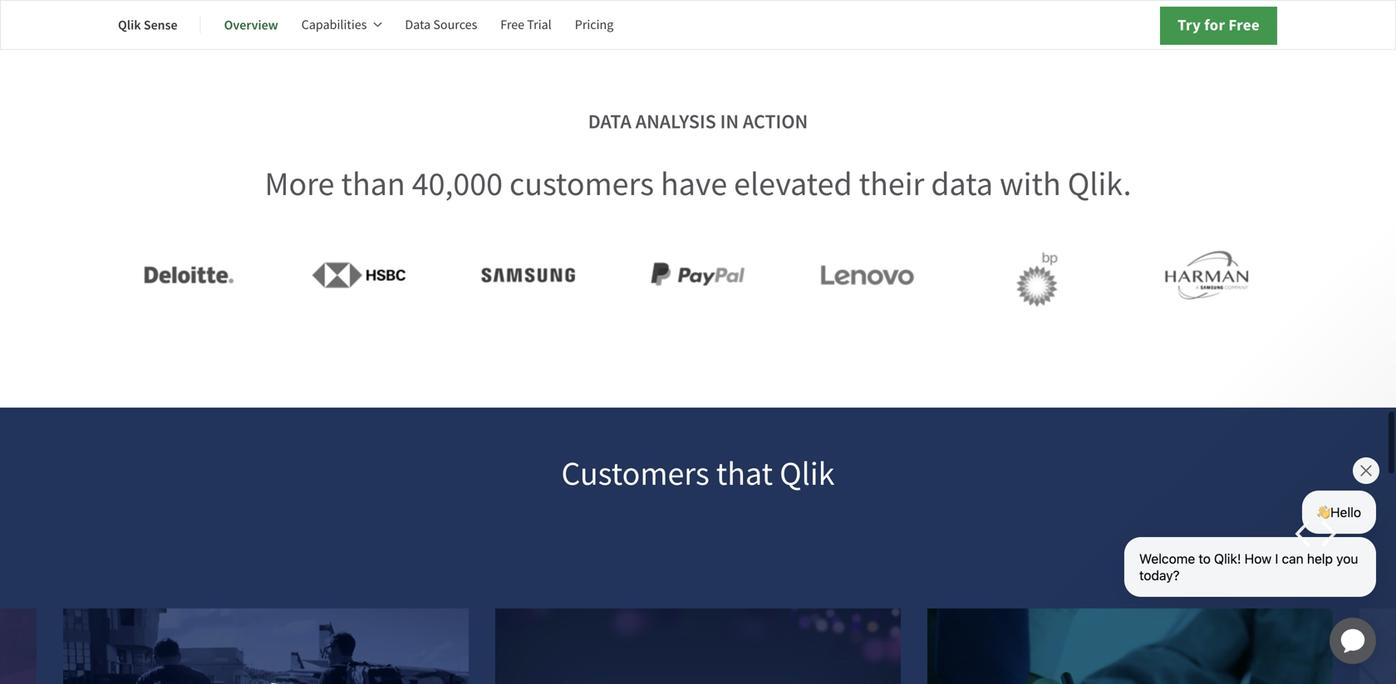 Task type: describe. For each thing, give the bounding box(es) containing it.
qlik customer - hsbc image
[[297, 244, 421, 307]]

free trial link
[[501, 5, 552, 45]]

try for free link
[[1160, 7, 1277, 45]]

data sources
[[405, 16, 477, 33]]

previous slide image
[[1290, 521, 1316, 548]]

data analysis in action
[[588, 109, 808, 135]]

customers
[[561, 453, 710, 496]]

pricing
[[575, 16, 614, 33]]

menu bar containing qlik sense
[[118, 5, 637, 45]]

more than 40,000 customers have elevated their data with qlik.
[[265, 163, 1132, 206]]

qlik customer - samsung image
[[466, 244, 591, 307]]

data
[[405, 16, 431, 33]]

qlik customer - harman image
[[1144, 244, 1269, 307]]

previous slide element
[[1290, 521, 1316, 548]]

have
[[661, 163, 727, 206]]

0 horizontal spatial free
[[501, 16, 524, 33]]

capabilities
[[301, 16, 367, 33]]

in
[[720, 109, 739, 135]]

qlik inside "qlik sense" 'link'
[[118, 16, 141, 34]]

customers
[[509, 163, 654, 206]]

their
[[859, 163, 924, 206]]

customers that qlik
[[561, 453, 835, 496]]

docusign logo image
[[927, 609, 1333, 685]]

data
[[931, 163, 993, 206]]

pricing link
[[575, 5, 614, 45]]

more
[[265, 163, 334, 206]]

data
[[588, 109, 632, 135]]

elevated
[[734, 163, 852, 206]]

try for free
[[1178, 15, 1260, 36]]



Task type: vqa. For each thing, say whether or not it's contained in the screenshot.
Qlik customer - Lenovo IMAGE
yes



Task type: locate. For each thing, give the bounding box(es) containing it.
qlik customer - deloitte image
[[127, 244, 252, 307]]

that
[[716, 453, 773, 496]]

honda logo image
[[0, 609, 37, 685]]

free trial
[[501, 16, 552, 33]]

gartner logo image
[[495, 609, 901, 685]]

data sources link
[[405, 5, 477, 45]]

application
[[1310, 598, 1396, 685]]

menu bar
[[118, 5, 637, 45]]

qlik left sense
[[118, 16, 141, 34]]

1 horizontal spatial free
[[1229, 15, 1260, 36]]

qlik customer - paypal image
[[636, 244, 760, 307]]

sources
[[433, 16, 477, 33]]

analysis
[[636, 109, 716, 135]]

qlik.
[[1068, 163, 1132, 206]]

free left "trial" at the left top of the page
[[501, 16, 524, 33]]

with
[[1000, 163, 1061, 206]]

0 vertical spatial qlik
[[118, 16, 141, 34]]

qlik customer - bp image
[[975, 244, 1099, 315]]

0 horizontal spatial qlik
[[118, 16, 141, 34]]

1 horizontal spatial qlik
[[780, 453, 835, 496]]

overview link
[[224, 5, 278, 45]]

40,000
[[412, 163, 503, 206]]

sense
[[144, 16, 178, 34]]

qlik customer - lenovo image
[[805, 244, 930, 307]]

qlik right that
[[780, 453, 835, 496]]

free
[[1229, 15, 1260, 36], [501, 16, 524, 33]]

qlik
[[118, 16, 141, 34], [780, 453, 835, 496]]

capabilities link
[[301, 5, 382, 45]]

for
[[1204, 15, 1225, 36]]

trial
[[527, 16, 552, 33]]

lloyd's logo image
[[1360, 609, 1396, 685]]

qlik sense link
[[118, 5, 178, 45]]

overview
[[224, 16, 278, 34]]

action
[[743, 109, 808, 135]]

than
[[341, 163, 405, 206]]

next slide image
[[1316, 521, 1343, 548]]

free right for
[[1229, 15, 1260, 36]]

direct relief logo image
[[63, 609, 469, 685]]

1 vertical spatial qlik
[[780, 453, 835, 496]]

qlik sense
[[118, 16, 178, 34]]

try
[[1178, 15, 1201, 36]]

next slide element
[[1316, 521, 1343, 548]]



